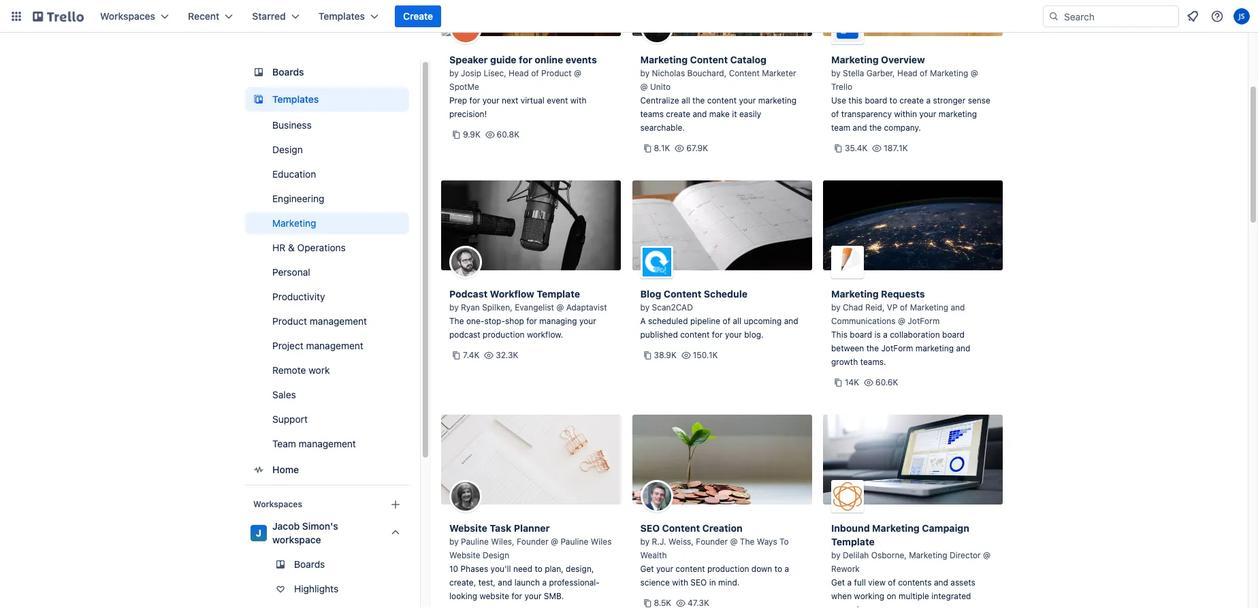 Task type: locate. For each thing, give the bounding box(es) containing it.
make
[[710, 109, 730, 119]]

the
[[693, 95, 705, 106], [870, 123, 882, 133], [867, 343, 880, 354]]

the inside marketing overview by stella garber, head of marketing @ trello use this board to create a stronger sense of transparency within your marketing team and the company.
[[870, 123, 882, 133]]

collaboration
[[890, 330, 941, 340]]

the left ways
[[740, 537, 755, 547]]

phases
[[461, 564, 489, 574]]

0 horizontal spatial template
[[537, 288, 580, 300]]

1 vertical spatial production
[[708, 564, 750, 574]]

0 horizontal spatial production
[[483, 330, 525, 340]]

and inside blog content schedule by scan2cad a scheduled pipeline of all upcoming and published content for your blog.
[[785, 316, 799, 326]]

of right pipeline
[[723, 316, 731, 326]]

1 vertical spatial workspaces
[[253, 499, 302, 510]]

boards right board image
[[272, 66, 304, 78]]

1 vertical spatial jotform
[[882, 343, 914, 354]]

management down productivity link at the left
[[310, 315, 367, 327]]

podcast
[[450, 330, 481, 340]]

launch
[[515, 578, 540, 588]]

science
[[641, 578, 670, 588]]

team
[[832, 123, 851, 133]]

event
[[547, 95, 568, 106]]

the down transparency
[[870, 123, 882, 133]]

0 horizontal spatial founder
[[517, 537, 549, 547]]

the up podcast
[[450, 316, 464, 326]]

to
[[890, 95, 898, 106], [535, 564, 543, 574], [775, 564, 783, 574]]

by up "rework"
[[832, 550, 841, 561]]

0 vertical spatial template
[[537, 288, 580, 300]]

production up the "mind."
[[708, 564, 750, 574]]

0 horizontal spatial create
[[666, 109, 691, 119]]

a left 'full'
[[848, 578, 852, 588]]

starred
[[252, 10, 286, 22]]

1 vertical spatial with
[[673, 578, 689, 588]]

a left stronger
[[927, 95, 931, 106]]

marketing link
[[245, 213, 409, 234]]

business
[[272, 119, 312, 131]]

plan,
[[545, 564, 564, 574]]

marketing up contents
[[910, 550, 948, 561]]

design up you'll
[[483, 550, 510, 561]]

for down pipeline
[[712, 330, 723, 340]]

of down overview
[[920, 68, 928, 78]]

head inside speaker guide for online events by josip lisec, head of product @ spotme prep for your next virtual event with precision!
[[509, 68, 529, 78]]

marketing inside marketing overview by stella garber, head of marketing @ trello use this board to create a stronger sense of transparency within your marketing team and the company.
[[939, 109, 978, 119]]

content inside marketing content catalog by nicholas bouchard, content marketer @ unito centralize all the content your marketing teams create and make it easily searchable.
[[708, 95, 737, 106]]

design down the business
[[272, 144, 303, 155]]

@ inside marketing overview by stella garber, head of marketing @ trello use this board to create a stronger sense of transparency within your marketing team and the company.
[[971, 68, 979, 78]]

1 horizontal spatial product
[[542, 68, 572, 78]]

by left ryan
[[450, 302, 459, 313]]

2 founder from the left
[[696, 537, 728, 547]]

jotform up collaboration at right bottom
[[908, 316, 940, 326]]

0 vertical spatial management
[[310, 315, 367, 327]]

home link
[[245, 458, 409, 482]]

67.9k
[[687, 143, 709, 153]]

use
[[832, 95, 847, 106]]

your inside the website task planner by pauline wiles, founder @ pauline wiles website design 10 phases you'll need to plan, design, create, test, and launch a professional- looking website for your smb.
[[525, 591, 542, 602]]

by inside marketing overview by stella garber, head of marketing @ trello use this board to create a stronger sense of transparency within your marketing team and the company.
[[832, 68, 841, 78]]

teams.
[[861, 357, 887, 367]]

of up 'on'
[[889, 578, 896, 588]]

highlights link
[[245, 578, 409, 600]]

by inside marketing content catalog by nicholas bouchard, content marketer @ unito centralize all the content your marketing teams create and make it easily searchable.
[[641, 68, 650, 78]]

0 horizontal spatial the
[[450, 316, 464, 326]]

by up trello on the top right of page
[[832, 68, 841, 78]]

centralize
[[641, 95, 680, 106]]

shop
[[506, 316, 524, 326]]

1 horizontal spatial pauline
[[561, 537, 589, 547]]

by
[[450, 68, 459, 78], [641, 68, 650, 78], [832, 68, 841, 78], [450, 302, 459, 313], [641, 302, 650, 313], [832, 302, 841, 313], [450, 537, 459, 547], [641, 537, 650, 547], [832, 550, 841, 561]]

content for schedule
[[664, 288, 702, 300]]

for right guide at the left top of the page
[[519, 54, 533, 65]]

a inside marketing overview by stella garber, head of marketing @ trello use this board to create a stronger sense of transparency within your marketing team and the company.
[[927, 95, 931, 106]]

1 vertical spatial design
[[483, 550, 510, 561]]

to right down
[[775, 564, 783, 574]]

9.9k
[[463, 129, 481, 140]]

founder for creation
[[696, 537, 728, 547]]

the up 'teams.'
[[867, 343, 880, 354]]

production down stop-
[[483, 330, 525, 340]]

pauline left "wiles"
[[561, 537, 589, 547]]

2 boards link from the top
[[245, 554, 409, 576]]

2 vertical spatial content
[[676, 564, 706, 574]]

task
[[490, 523, 512, 534]]

0 horizontal spatial head
[[509, 68, 529, 78]]

1 horizontal spatial workspaces
[[253, 499, 302, 510]]

boards link up templates link
[[245, 60, 409, 84]]

scan2cad image
[[641, 246, 673, 279]]

team management link
[[245, 433, 409, 455]]

by inside marketing requests by chad reid, vp of marketing and communications @ jotform this board is a collaboration board between the jotform marketing and growth teams.
[[832, 302, 841, 313]]

0 vertical spatial design
[[272, 144, 303, 155]]

of inside speaker guide for online events by josip lisec, head of product @ spotme prep for your next virtual event with precision!
[[532, 68, 539, 78]]

with
[[571, 95, 587, 106], [673, 578, 689, 588]]

1 vertical spatial get
[[832, 578, 846, 588]]

all inside blog content schedule by scan2cad a scheduled pipeline of all upcoming and published content for your blog.
[[733, 316, 742, 326]]

recent button
[[180, 5, 241, 27]]

education
[[272, 168, 316, 180]]

create up searchable.
[[666, 109, 691, 119]]

marketing up &
[[272, 217, 316, 229]]

overview
[[882, 54, 926, 65]]

0 vertical spatial production
[[483, 330, 525, 340]]

operations
[[297, 242, 346, 253]]

your
[[483, 95, 500, 106], [739, 95, 756, 106], [920, 109, 937, 119], [580, 316, 597, 326], [725, 330, 742, 340], [657, 564, 674, 574], [525, 591, 542, 602]]

@ left the unito
[[641, 82, 648, 92]]

board
[[865, 95, 888, 106], [850, 330, 873, 340], [943, 330, 965, 340]]

seo
[[641, 523, 660, 534], [691, 578, 707, 588]]

0 vertical spatial boards link
[[245, 60, 409, 84]]

by inside inbound marketing campaign template by delilah osborne, marketing director @ rework get a full view of contents and assets when working on multiple integrated campaigns.
[[832, 550, 841, 561]]

1 horizontal spatial to
[[775, 564, 783, 574]]

0 vertical spatial boards
[[272, 66, 304, 78]]

marketing inside marketing link
[[272, 217, 316, 229]]

1 horizontal spatial design
[[483, 550, 510, 561]]

management down 'support' link in the bottom of the page
[[299, 438, 356, 450]]

schedule
[[704, 288, 748, 300]]

product inside speaker guide for online events by josip lisec, head of product @ spotme prep for your next virtual event with precision!
[[542, 68, 572, 78]]

1 head from the left
[[509, 68, 529, 78]]

head down guide at the left top of the page
[[509, 68, 529, 78]]

1 horizontal spatial founder
[[696, 537, 728, 547]]

1 vertical spatial product
[[272, 315, 307, 327]]

marketing
[[759, 95, 797, 106], [939, 109, 978, 119], [916, 343, 955, 354]]

website
[[480, 591, 510, 602]]

marketing down requests
[[911, 302, 949, 313]]

of down the online
[[532, 68, 539, 78]]

1 horizontal spatial create
[[900, 95, 925, 106]]

jotform down collaboration at right bottom
[[882, 343, 914, 354]]

1 vertical spatial content
[[681, 330, 710, 340]]

board image
[[251, 64, 267, 80]]

a inside inbound marketing campaign template by delilah osborne, marketing director @ rework get a full view of contents and assets when working on multiple integrated campaigns.
[[848, 578, 852, 588]]

of right vp
[[901, 302, 908, 313]]

home image
[[251, 462, 267, 478]]

with right science
[[673, 578, 689, 588]]

product down the online
[[542, 68, 572, 78]]

is
[[875, 330, 881, 340]]

home
[[272, 464, 299, 476]]

10
[[450, 564, 459, 574]]

template down inbound
[[832, 536, 875, 548]]

ryan spilken, evangelist @ adaptavist image
[[450, 246, 482, 279]]

inbound marketing campaign template by delilah osborne, marketing director @ rework get a full view of contents and assets when working on multiple integrated campaigns.
[[832, 523, 991, 608]]

template inside inbound marketing campaign template by delilah osborne, marketing director @ rework get a full view of contents and assets when working on multiple integrated campaigns.
[[832, 536, 875, 548]]

the inside podcast workflow template by ryan spilken, evangelist @ adaptavist the one-stop-shop for managing your podcast production workflow.
[[450, 316, 464, 326]]

0 vertical spatial website
[[450, 523, 488, 534]]

director
[[950, 550, 981, 561]]

a right is
[[884, 330, 888, 340]]

content inside blog content schedule by scan2cad a scheduled pipeline of all upcoming and published content for your blog.
[[664, 288, 702, 300]]

by inside speaker guide for online events by josip lisec, head of product @ spotme prep for your next virtual event with precision!
[[450, 68, 459, 78]]

0 vertical spatial templates
[[319, 10, 365, 22]]

for inside the website task planner by pauline wiles, founder @ pauline wiles website design 10 phases you'll need to plan, design, create, test, and launch a professional- looking website for your smb.
[[512, 591, 523, 602]]

templates right starred dropdown button
[[319, 10, 365, 22]]

and inside marketing content catalog by nicholas bouchard, content marketer @ unito centralize all the content your marketing teams create and make it easily searchable.
[[693, 109, 707, 119]]

1 founder from the left
[[517, 537, 549, 547]]

by left the r.j.
[[641, 537, 650, 547]]

@ right director
[[984, 550, 991, 561]]

blog
[[641, 288, 662, 300]]

@ up the managing at the bottom of page
[[557, 302, 564, 313]]

seo left in
[[691, 578, 707, 588]]

1 horizontal spatial seo
[[691, 578, 707, 588]]

adaptavist
[[567, 302, 607, 313]]

and inside inbound marketing campaign template by delilah osborne, marketing director @ rework get a full view of contents and assets when working on multiple integrated campaigns.
[[935, 578, 949, 588]]

project management
[[272, 340, 364, 352]]

board inside marketing overview by stella garber, head of marketing @ trello use this board to create a stronger sense of transparency within your marketing team and the company.
[[865, 95, 888, 106]]

a right down
[[785, 564, 790, 574]]

0 vertical spatial the
[[693, 95, 705, 106]]

1 horizontal spatial head
[[898, 68, 918, 78]]

founder down creation
[[696, 537, 728, 547]]

content up scan2cad
[[664, 288, 702, 300]]

1 vertical spatial boards link
[[245, 554, 409, 576]]

your up easily
[[739, 95, 756, 106]]

osborne,
[[872, 550, 907, 561]]

evangelist
[[515, 302, 554, 313]]

r.j.
[[652, 537, 667, 547]]

0 horizontal spatial with
[[571, 95, 587, 106]]

Search field
[[1060, 6, 1179, 27]]

boards up highlights
[[294, 559, 325, 570]]

0 vertical spatial get
[[641, 564, 654, 574]]

1 horizontal spatial with
[[673, 578, 689, 588]]

management for project management
[[306, 340, 364, 352]]

with inside seo content creation by r.j. weiss, founder @ the ways to wealth get your content production down to a science with seo in mind.
[[673, 578, 689, 588]]

your down launch
[[525, 591, 542, 602]]

bouchard,
[[688, 68, 727, 78]]

1 horizontal spatial get
[[832, 578, 846, 588]]

chad
[[843, 302, 864, 313]]

0 horizontal spatial seo
[[641, 523, 660, 534]]

1 vertical spatial boards
[[294, 559, 325, 570]]

content down weiss,
[[676, 564, 706, 574]]

content for catalog
[[691, 54, 728, 65]]

all left upcoming
[[733, 316, 742, 326]]

by inside the website task planner by pauline wiles, founder @ pauline wiles website design 10 phases you'll need to plan, design, create, test, and launch a professional- looking website for your smb.
[[450, 537, 459, 547]]

1 vertical spatial template
[[832, 536, 875, 548]]

0 vertical spatial marketing
[[759, 95, 797, 106]]

templates up the business
[[272, 93, 319, 105]]

your right the within
[[920, 109, 937, 119]]

founder inside seo content creation by r.j. weiss, founder @ the ways to wealth get your content production down to a science with seo in mind.
[[696, 537, 728, 547]]

your inside speaker guide for online events by josip lisec, head of product @ spotme prep for your next virtual event with precision!
[[483, 95, 500, 106]]

workspaces button
[[92, 5, 177, 27]]

content up make
[[708, 95, 737, 106]]

0 horizontal spatial get
[[641, 564, 654, 574]]

1 horizontal spatial production
[[708, 564, 750, 574]]

planner
[[514, 523, 550, 534]]

professional-
[[549, 578, 600, 588]]

0 vertical spatial with
[[571, 95, 587, 106]]

content inside seo content creation by r.j. weiss, founder @ the ways to wealth get your content production down to a science with seo in mind.
[[663, 523, 700, 534]]

simon's
[[302, 520, 338, 532]]

0 horizontal spatial design
[[272, 144, 303, 155]]

by left the nicholas
[[641, 68, 650, 78]]

2 vertical spatial marketing
[[916, 343, 955, 354]]

get inside inbound marketing campaign template by delilah osborne, marketing director @ rework get a full view of contents and assets when working on multiple integrated campaigns.
[[832, 578, 846, 588]]

0 vertical spatial product
[[542, 68, 572, 78]]

0 horizontal spatial product
[[272, 315, 307, 327]]

remote
[[272, 364, 306, 376]]

forward image
[[407, 606, 423, 608]]

content for catalog
[[708, 95, 737, 106]]

1 horizontal spatial all
[[733, 316, 742, 326]]

0 vertical spatial content
[[708, 95, 737, 106]]

your up science
[[657, 564, 674, 574]]

2 vertical spatial the
[[867, 343, 880, 354]]

0 vertical spatial all
[[682, 95, 691, 106]]

60.8k
[[497, 129, 520, 140]]

1 horizontal spatial template
[[832, 536, 875, 548]]

0 vertical spatial create
[[900, 95, 925, 106]]

0 vertical spatial seo
[[641, 523, 660, 534]]

pauline up phases
[[461, 537, 489, 547]]

@ up sense on the right of page
[[971, 68, 979, 78]]

production inside seo content creation by r.j. weiss, founder @ the ways to wealth get your content production down to a science with seo in mind.
[[708, 564, 750, 574]]

content for creation
[[663, 523, 700, 534]]

to left plan,
[[535, 564, 543, 574]]

the
[[450, 316, 464, 326], [740, 537, 755, 547]]

to inside marketing overview by stella garber, head of marketing @ trello use this board to create a stronger sense of transparency within your marketing team and the company.
[[890, 95, 898, 106]]

@ inside seo content creation by r.j. weiss, founder @ the ways to wealth get your content production down to a science with seo in mind.
[[731, 537, 738, 547]]

1 vertical spatial management
[[306, 340, 364, 352]]

catalog
[[731, 54, 767, 65]]

a inside seo content creation by r.j. weiss, founder @ the ways to wealth get your content production down to a science with seo in mind.
[[785, 564, 790, 574]]

delilah
[[843, 550, 869, 561]]

0 vertical spatial workspaces
[[100, 10, 155, 22]]

content inside blog content schedule by scan2cad a scheduled pipeline of all upcoming and published content for your blog.
[[681, 330, 710, 340]]

website up phases
[[450, 550, 481, 561]]

it
[[733, 109, 738, 119]]

for down "evangelist"
[[527, 316, 537, 326]]

all right the centralize at the right of the page
[[682, 95, 691, 106]]

by left chad
[[832, 302, 841, 313]]

your left blog.
[[725, 330, 742, 340]]

founder
[[517, 537, 549, 547], [696, 537, 728, 547]]

your inside marketing content catalog by nicholas bouchard, content marketer @ unito centralize all the content your marketing teams create and make it easily searchable.
[[739, 95, 756, 106]]

2 horizontal spatial to
[[890, 95, 898, 106]]

by up spotme
[[450, 68, 459, 78]]

marketing down stronger
[[939, 109, 978, 119]]

content down pipeline
[[681, 330, 710, 340]]

the inside seo content creation by r.j. weiss, founder @ the ways to wealth get your content production down to a science with seo in mind.
[[740, 537, 755, 547]]

@ inside marketing requests by chad reid, vp of marketing and communications @ jotform this board is a collaboration board between the jotform marketing and growth teams.
[[899, 316, 906, 326]]

@ inside speaker guide for online events by josip lisec, head of product @ spotme prep for your next virtual event with precision!
[[574, 68, 582, 78]]

your inside podcast workflow template by ryan spilken, evangelist @ adaptavist the one-stop-shop for managing your podcast production workflow.
[[580, 316, 597, 326]]

1 vertical spatial templates
[[272, 93, 319, 105]]

for down launch
[[512, 591, 523, 602]]

2 head from the left
[[898, 68, 918, 78]]

create
[[403, 10, 433, 22]]

searchable.
[[641, 123, 685, 133]]

@ up collaboration at right bottom
[[899, 316, 906, 326]]

hr & operations link
[[245, 237, 409, 259]]

design inside design link
[[272, 144, 303, 155]]

content up weiss,
[[663, 523, 700, 534]]

1 horizontal spatial the
[[740, 537, 755, 547]]

template
[[537, 288, 580, 300], [832, 536, 875, 548]]

2 vertical spatial management
[[299, 438, 356, 450]]

marketing up the nicholas
[[641, 54, 688, 65]]

for inside podcast workflow template by ryan spilken, evangelist @ adaptavist the one-stop-shop for managing your podcast production workflow.
[[527, 316, 537, 326]]

@ down creation
[[731, 537, 738, 547]]

0 horizontal spatial to
[[535, 564, 543, 574]]

down
[[752, 564, 773, 574]]

personal link
[[245, 262, 409, 283]]

nicholas bouchard, content marketer @ unito image
[[641, 12, 804, 45]]

@ inside podcast workflow template by ryan spilken, evangelist @ adaptavist the one-stop-shop for managing your podcast production workflow.
[[557, 302, 564, 313]]

communications
[[832, 316, 896, 326]]

to inside seo content creation by r.j. weiss, founder @ the ways to wealth get your content production down to a science with seo in mind.
[[775, 564, 783, 574]]

by up a
[[641, 302, 650, 313]]

of down use
[[832, 109, 840, 119]]

blog.
[[745, 330, 764, 340]]

get down wealth
[[641, 564, 654, 574]]

campaign
[[923, 523, 970, 534]]

content up bouchard,
[[691, 54, 728, 65]]

management down product management link
[[306, 340, 364, 352]]

a inside marketing requests by chad reid, vp of marketing and communications @ jotform this board is a collaboration board between the jotform marketing and growth teams.
[[884, 330, 888, 340]]

product up the project
[[272, 315, 307, 327]]

1 vertical spatial all
[[733, 316, 742, 326]]

1 vertical spatial create
[[666, 109, 691, 119]]

management for product management
[[310, 315, 367, 327]]

board up transparency
[[865, 95, 888, 106]]

with right event
[[571, 95, 587, 106]]

design inside the website task planner by pauline wiles, founder @ pauline wiles website design 10 phases you'll need to plan, design, create, test, and launch a professional- looking website for your smb.
[[483, 550, 510, 561]]

remote work link
[[245, 360, 409, 381]]

create up the within
[[900, 95, 925, 106]]

the inside marketing content catalog by nicholas bouchard, content marketer @ unito centralize all the content your marketing teams create and make it easily searchable.
[[693, 95, 705, 106]]

marketing overview by stella garber, head of marketing @ trello use this board to create a stronger sense of transparency within your marketing team and the company.
[[832, 54, 991, 133]]

1 vertical spatial the
[[740, 537, 755, 547]]

by up 10
[[450, 537, 459, 547]]

head down overview
[[898, 68, 918, 78]]

your down adaptavist
[[580, 316, 597, 326]]

pauline wiles, founder @ pauline wiles website design image
[[450, 480, 482, 513]]

1 pauline from the left
[[461, 537, 489, 547]]

by inside podcast workflow template by ryan spilken, evangelist @ adaptavist the one-stop-shop for managing your podcast production workflow.
[[450, 302, 459, 313]]

to up the within
[[890, 95, 898, 106]]

content inside seo content creation by r.j. weiss, founder @ the ways to wealth get your content production down to a science with seo in mind.
[[676, 564, 706, 574]]

marketing down collaboration at right bottom
[[916, 343, 955, 354]]

0 vertical spatial the
[[450, 316, 464, 326]]

your inside blog content schedule by scan2cad a scheduled pipeline of all upcoming and published content for your blog.
[[725, 330, 742, 340]]

1 vertical spatial website
[[450, 550, 481, 561]]

0 horizontal spatial all
[[682, 95, 691, 106]]

1 vertical spatial the
[[870, 123, 882, 133]]

@ down events
[[574, 68, 582, 78]]

create,
[[450, 578, 476, 588]]

1 boards link from the top
[[245, 60, 409, 84]]

all
[[682, 95, 691, 106], [733, 316, 742, 326]]

0 vertical spatial jotform
[[908, 316, 940, 326]]

a up smb.
[[543, 578, 547, 588]]

0 horizontal spatial pauline
[[461, 537, 489, 547]]

@ up plan,
[[551, 537, 559, 547]]

1 vertical spatial marketing
[[939, 109, 978, 119]]

stella garber, head of marketing @ trello image
[[832, 12, 865, 44]]

content
[[708, 95, 737, 106], [681, 330, 710, 340], [676, 564, 706, 574]]

seo up the r.j.
[[641, 523, 660, 534]]

one-
[[467, 316, 485, 326]]

founder inside the website task planner by pauline wiles, founder @ pauline wiles website design 10 phases you'll need to plan, design, create, test, and launch a professional- looking website for your smb.
[[517, 537, 549, 547]]

boards link up highlights link on the left of the page
[[245, 554, 409, 576]]

0 horizontal spatial workspaces
[[100, 10, 155, 22]]

get up when at the bottom
[[832, 578, 846, 588]]

chad reid, vp of marketing and communications @ jotform image
[[832, 246, 865, 279]]



Task type: describe. For each thing, give the bounding box(es) containing it.
14k
[[845, 377, 860, 388]]

all inside marketing content catalog by nicholas bouchard, content marketer @ unito centralize all the content your marketing teams create and make it easily searchable.
[[682, 95, 691, 106]]

hr & operations
[[272, 242, 346, 253]]

templates button
[[310, 5, 387, 27]]

7.4k
[[463, 350, 480, 360]]

2 pauline from the left
[[561, 537, 589, 547]]

board right collaboration at right bottom
[[943, 330, 965, 340]]

and inside marketing overview by stella garber, head of marketing @ trello use this board to create a stronger sense of transparency within your marketing team and the company.
[[853, 123, 868, 133]]

marketing inside marketing content catalog by nicholas bouchard, content marketer @ unito centralize all the content your marketing teams create and make it easily searchable.
[[759, 95, 797, 106]]

management for team management
[[299, 438, 356, 450]]

starred button
[[244, 5, 308, 27]]

create button
[[395, 5, 442, 27]]

hr
[[272, 242, 286, 253]]

published
[[641, 330, 678, 340]]

stella
[[843, 68, 865, 78]]

prep
[[450, 95, 467, 106]]

transparency
[[842, 109, 892, 119]]

jacob
[[272, 520, 300, 532]]

podcast workflow template by ryan spilken, evangelist @ adaptavist the one-stop-shop for managing your podcast production workflow.
[[450, 288, 607, 340]]

search image
[[1049, 11, 1060, 22]]

board down communications at the right
[[850, 330, 873, 340]]

creation
[[703, 523, 743, 534]]

by inside seo content creation by r.j. weiss, founder @ the ways to wealth get your content production down to a science with seo in mind.
[[641, 537, 650, 547]]

project management link
[[245, 335, 409, 357]]

contents
[[899, 578, 932, 588]]

of inside inbound marketing campaign template by delilah osborne, marketing director @ rework get a full view of contents and assets when working on multiple integrated campaigns.
[[889, 578, 896, 588]]

team management
[[272, 438, 356, 450]]

of inside blog content schedule by scan2cad a scheduled pipeline of all upcoming and published content for your blog.
[[723, 316, 731, 326]]

wiles
[[591, 537, 612, 547]]

productivity
[[272, 291, 325, 302]]

project
[[272, 340, 304, 352]]

head inside marketing overview by stella garber, head of marketing @ trello use this board to create a stronger sense of transparency within your marketing team and the company.
[[898, 68, 918, 78]]

workspace
[[272, 534, 321, 546]]

production inside podcast workflow template by ryan spilken, evangelist @ adaptavist the one-stop-shop for managing your podcast production workflow.
[[483, 330, 525, 340]]

1 website from the top
[[450, 523, 488, 534]]

create a workspace image
[[388, 497, 404, 513]]

content down catalog
[[729, 68, 760, 78]]

workflow
[[490, 288, 535, 300]]

lisec,
[[484, 68, 507, 78]]

2 website from the top
[[450, 550, 481, 561]]

support link
[[245, 409, 409, 431]]

blog content schedule by scan2cad a scheduled pipeline of all upcoming and published content for your blog.
[[641, 288, 799, 340]]

primary element
[[0, 0, 1259, 33]]

workspaces inside dropdown button
[[100, 10, 155, 22]]

jacob simon's workspace
[[272, 520, 338, 546]]

templates link
[[245, 87, 409, 112]]

website task planner by pauline wiles, founder @ pauline wiles website design 10 phases you'll need to plan, design, create, test, and launch a professional- looking website for your smb.
[[450, 523, 612, 602]]

delilah osborne, marketing director @ rework image
[[832, 480, 865, 513]]

this
[[832, 330, 848, 340]]

the inside marketing requests by chad reid, vp of marketing and communications @ jotform this board is a collaboration board between the jotform marketing and growth teams.
[[867, 343, 880, 354]]

teams
[[641, 109, 664, 119]]

templates inside popup button
[[319, 10, 365, 22]]

and inside the website task planner by pauline wiles, founder @ pauline wiles website design 10 phases you'll need to plan, design, create, test, and launch a professional- looking website for your smb.
[[498, 578, 513, 588]]

support
[[272, 414, 308, 425]]

get inside seo content creation by r.j. weiss, founder @ the ways to wealth get your content production down to a science with seo in mind.
[[641, 564, 654, 574]]

0 notifications image
[[1185, 8, 1202, 25]]

next
[[502, 95, 519, 106]]

company.
[[885, 123, 922, 133]]

create inside marketing content catalog by nicholas bouchard, content marketer @ unito centralize all the content your marketing teams create and make it easily searchable.
[[666, 109, 691, 119]]

engineering link
[[245, 188, 409, 210]]

marketing up chad
[[832, 288, 879, 300]]

for inside blog content schedule by scan2cad a scheduled pipeline of all upcoming and published content for your blog.
[[712, 330, 723, 340]]

nicholas
[[652, 68, 685, 78]]

stronger
[[934, 95, 966, 106]]

guide
[[491, 54, 517, 65]]

rework
[[832, 564, 860, 574]]

speaker guide for online events by josip lisec, head of product @ spotme prep for your next virtual event with precision!
[[450, 54, 597, 119]]

marketing inside marketing content catalog by nicholas bouchard, content marketer @ unito centralize all the content your marketing teams create and make it easily searchable.
[[641, 54, 688, 65]]

josip
[[461, 68, 482, 78]]

your inside marketing overview by stella garber, head of marketing @ trello use this board to create a stronger sense of transparency within your marketing team and the company.
[[920, 109, 937, 119]]

marketing inside marketing requests by chad reid, vp of marketing and communications @ jotform this board is a collaboration board between the jotform marketing and growth teams.
[[916, 343, 955, 354]]

team
[[272, 438, 296, 450]]

virtual
[[521, 95, 545, 106]]

content for schedule
[[681, 330, 710, 340]]

back to home image
[[33, 5, 84, 27]]

engineering
[[272, 193, 325, 204]]

when
[[832, 591, 852, 602]]

test,
[[479, 578, 496, 588]]

template inside podcast workflow template by ryan spilken, evangelist @ adaptavist the one-stop-shop for managing your podcast production workflow.
[[537, 288, 580, 300]]

to
[[780, 537, 789, 547]]

trello
[[832, 82, 853, 92]]

35.4k
[[845, 143, 868, 153]]

looking
[[450, 591, 478, 602]]

by inside blog content schedule by scan2cad a scheduled pipeline of all upcoming and published content for your blog.
[[641, 302, 650, 313]]

within
[[895, 109, 918, 119]]

your inside seo content creation by r.j. weiss, founder @ the ways to wealth get your content production down to a science with seo in mind.
[[657, 564, 674, 574]]

weiss,
[[669, 537, 694, 547]]

workflow.
[[527, 330, 564, 340]]

of inside marketing requests by chad reid, vp of marketing and communications @ jotform this board is a collaboration board between the jotform marketing and growth teams.
[[901, 302, 908, 313]]

for up 'precision!'
[[470, 95, 480, 106]]

j
[[256, 527, 262, 539]]

8.1k
[[654, 143, 671, 153]]

sales
[[272, 389, 296, 401]]

highlights
[[294, 583, 339, 595]]

founder for planner
[[517, 537, 549, 547]]

smb.
[[544, 591, 564, 602]]

create inside marketing overview by stella garber, head of marketing @ trello use this board to create a stronger sense of transparency within your marketing team and the company.
[[900, 95, 925, 106]]

@ inside marketing content catalog by nicholas bouchard, content marketer @ unito centralize all the content your marketing teams create and make it easily searchable.
[[641, 82, 648, 92]]

personal
[[272, 266, 310, 278]]

to inside the website task planner by pauline wiles, founder @ pauline wiles website design 10 phases you'll need to plan, design, create, test, and launch a professional- looking website for your smb.
[[535, 564, 543, 574]]

education link
[[245, 163, 409, 185]]

remote work
[[272, 364, 330, 376]]

template board image
[[251, 91, 267, 108]]

1 vertical spatial seo
[[691, 578, 707, 588]]

upcoming
[[744, 316, 782, 326]]

jacob simon (jacobsimon16) image
[[1234, 8, 1251, 25]]

spotme
[[450, 82, 479, 92]]

marketing up stronger
[[931, 68, 969, 78]]

scan2cad
[[652, 302, 693, 313]]

podcast
[[450, 288, 488, 300]]

a inside the website task planner by pauline wiles, founder @ pauline wiles website design 10 phases you'll need to plan, design, create, test, and launch a professional- looking website for your smb.
[[543, 578, 547, 588]]

josip lisec, head of product @ spotme image
[[450, 12, 613, 45]]

recent
[[188, 10, 220, 22]]

r.j. weiss, founder @ the ways to wealth image
[[641, 480, 673, 513]]

unito
[[651, 82, 671, 92]]

precision!
[[450, 109, 487, 119]]

with inside speaker guide for online events by josip lisec, head of product @ spotme prep for your next virtual event with precision!
[[571, 95, 587, 106]]

growth
[[832, 357, 859, 367]]

marketing requests by chad reid, vp of marketing and communications @ jotform this board is a collaboration board between the jotform marketing and growth teams.
[[832, 288, 971, 367]]

@ inside the website task planner by pauline wiles, founder @ pauline wiles website design 10 phases you'll need to plan, design, create, test, and launch a professional- looking website for your smb.
[[551, 537, 559, 547]]

150.1k
[[693, 350, 718, 360]]

marketing up the osborne,
[[873, 523, 920, 534]]

productivity link
[[245, 286, 409, 308]]

open information menu image
[[1211, 10, 1225, 23]]

&
[[288, 242, 295, 253]]

ryan
[[461, 302, 480, 313]]

marketing up 'stella'
[[832, 54, 879, 65]]

requests
[[882, 288, 926, 300]]

need
[[514, 564, 533, 574]]

seo content creation by r.j. weiss, founder @ the ways to wealth get your content production down to a science with seo in mind.
[[641, 523, 790, 588]]

working
[[855, 591, 885, 602]]

187.1k
[[884, 143, 909, 153]]

@ inside inbound marketing campaign template by delilah osborne, marketing director @ rework get a full view of contents and assets when working on multiple integrated campaigns.
[[984, 550, 991, 561]]



Task type: vqa. For each thing, say whether or not it's contained in the screenshot.
rightmost Template
yes



